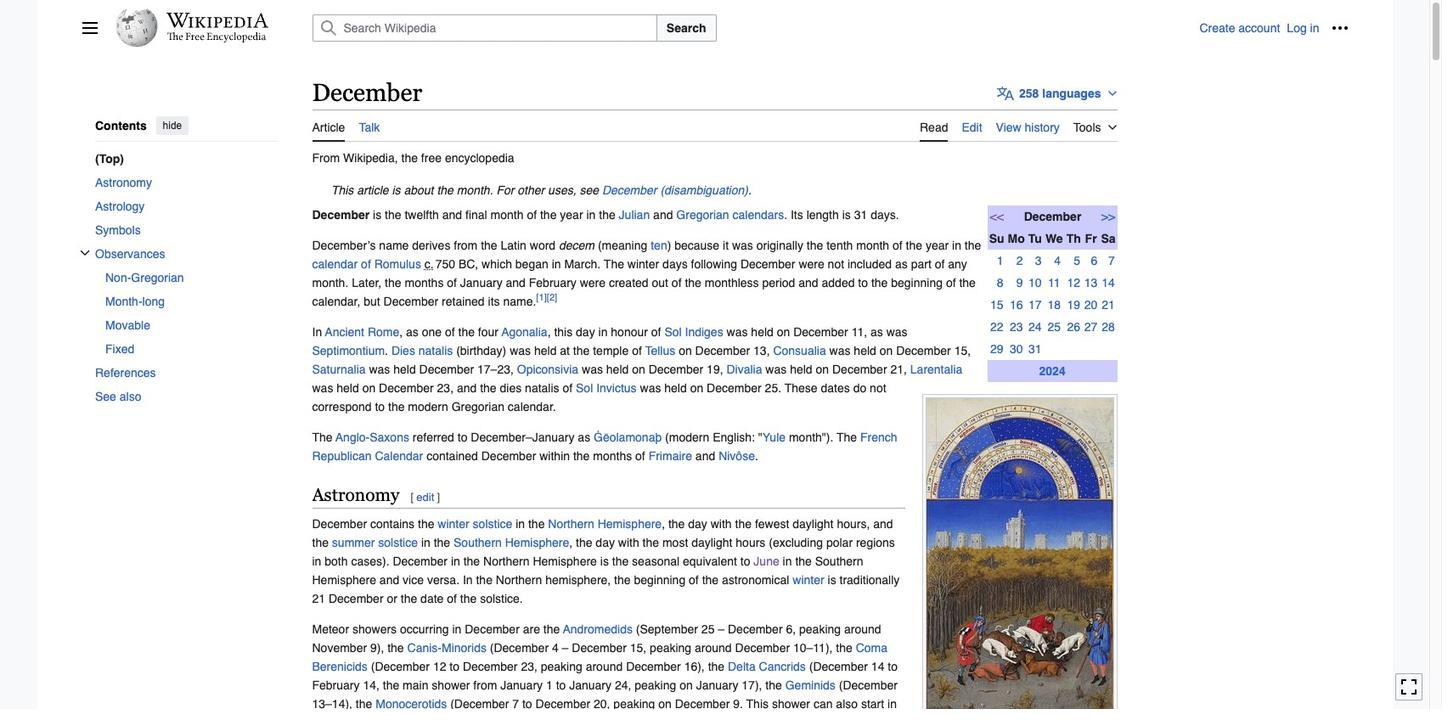 Task type: describe. For each thing, give the bounding box(es) containing it.
the down "delta cancrids" link
[[766, 679, 782, 692]]

, for , the day with the most daylight hours (excluding polar regions in both cases). december in the northern hemisphere is the seasonal equivalent to
[[570, 536, 573, 549]]

larentalia
[[911, 363, 963, 376]]

(december down are
[[490, 641, 549, 655]]

20
[[1085, 298, 1098, 312]]

is inside is traditionally 21 december or the date of the solstice.
[[828, 573, 837, 587]]

1 horizontal spatial were
[[799, 257, 825, 271]]

non-
[[105, 271, 131, 284]]

the up is traditionally 21 december or the date of the solstice.
[[612, 555, 629, 568]]

december down dies natalis link
[[419, 363, 474, 376]]

su mo tu we th fr sa
[[990, 232, 1116, 245]]

december down tellus
[[649, 363, 704, 376]]

1 vertical spatial were
[[580, 276, 606, 289]]

20 link
[[1085, 298, 1098, 312]]

language progressive image
[[998, 85, 1015, 102]]

hemisphere inside , the day with the most daylight hours (excluding polar regions in both cases). december in the northern hemisphere is the seasonal equivalent to
[[533, 555, 597, 568]]

, left the this
[[548, 325, 551, 339]]

was down 'agonalia' link
[[510, 344, 531, 357]]

the right 16),
[[708, 660, 725, 673]]

the down days
[[685, 276, 702, 289]]

to inside , the day with the most daylight hours (excluding polar regions in both cases). december in the northern hemisphere is the seasonal equivalent to
[[741, 555, 751, 568]]

beginning inside in the southern hemisphere and vice versa. in the northern hemisphere, the beginning of the astronomical
[[634, 573, 686, 587]]

see also link
[[95, 384, 278, 408]]

on up correspond
[[363, 381, 376, 395]]

within
[[540, 449, 570, 463]]

the left free
[[402, 151, 418, 165]]

was right 'indiges' at top
[[727, 325, 748, 339]]

the right 'or'
[[401, 592, 417, 605]]

21 link
[[1102, 298, 1116, 312]]

mo
[[1008, 232, 1026, 245]]

sol invictus link
[[576, 381, 637, 395]]

0 vertical spatial 4
[[1055, 254, 1061, 267]]

gregorian inside was held on december 25. these dates do not correspond to the modern gregorian calendar.
[[452, 400, 505, 414]]

on down tellus
[[632, 363, 646, 376]]

february inside , which began in march. the winter days following december were not included as part of any month. later, the months of january and february were created out of the monthless period and added to the beginning of the calendar, but december retained its name.
[[529, 276, 577, 289]]

0 vertical spatial natalis
[[419, 344, 453, 357]]

was held on december 25. these dates do not correspond to the modern gregorian calendar.
[[312, 381, 887, 414]]

december up modern
[[379, 381, 434, 395]]

of inside in the southern hemisphere and vice versa. in the northern hemisphere, the beginning of the astronomical
[[689, 573, 699, 587]]

year inside december's name derives from the latin word decem (meaning ten ) because it was originally the tenth month of the year in the calendar of romulus c. 750 bc
[[926, 238, 949, 252]]

daylight for hours
[[692, 536, 733, 549]]

21 inside 15 16 17 18 19 20 21 22 23 24 25 26 27 28
[[1102, 298, 1116, 312]]

of down other in the left top of the page
[[527, 208, 537, 221]]

edit
[[417, 491, 434, 504]]

from wikipedia, the free encyclopedia
[[312, 151, 515, 165]]

19 link
[[1068, 298, 1081, 312]]

held up 13,
[[752, 325, 774, 339]]

around for (september 25 – december 6, peaking around november 9), the
[[845, 622, 882, 636]]

the inside was held on december 25. these dates do not correspond to the modern gregorian calendar.
[[388, 400, 405, 414]]

occurring
[[400, 622, 449, 636]]

)
[[668, 238, 672, 252]]

of down "750"
[[447, 276, 457, 289]]

larentalia link
[[911, 363, 963, 376]]

was up dates
[[830, 344, 851, 357]]

julian link
[[619, 208, 650, 221]]

(birthday)
[[456, 344, 507, 357]]

december down the december–january
[[482, 449, 537, 463]]

septimontium link
[[312, 344, 385, 357]]

of left "any" at the right top of the page
[[935, 257, 945, 271]]

astrology link
[[95, 194, 278, 218]]

see
[[95, 390, 116, 403]]

0 vertical spatial northern
[[548, 517, 595, 531]]

contents
[[95, 119, 146, 133]]

fixed
[[105, 342, 134, 356]]

1 vertical spatial gregorian
[[131, 271, 184, 284]]

. inside note
[[749, 183, 752, 197]]

period
[[763, 276, 796, 289]]

14 inside (december 14 to february 14, the main shower from january 1 to january 24, peaking on january 17), the
[[872, 660, 885, 673]]

750
[[436, 257, 455, 271]]

as right 11,
[[871, 325, 884, 339]]

c.
[[425, 257, 434, 271]]

equivalent
[[683, 555, 738, 568]]

the up versa. at left bottom
[[434, 536, 451, 549]]

22 link
[[991, 320, 1004, 334]]

northern inside , the day with the most daylight hours (excluding polar regions in both cases). december in the northern hemisphere is the seasonal equivalent to
[[484, 555, 530, 568]]

the up the solstice.
[[476, 573, 493, 587]]

of down honour
[[632, 344, 642, 357]]

held up correspond
[[337, 381, 359, 395]]

one
[[422, 325, 442, 339]]

with for most
[[618, 536, 640, 549]]

<< link
[[990, 210, 1004, 223]]

seasonal
[[632, 555, 680, 568]]

the down northern hemisphere link
[[576, 536, 593, 549]]

the up most at the bottom of the page
[[669, 517, 685, 531]]

december up su mo tu we th fr sa
[[1025, 210, 1082, 223]]

as inside , which began in march. the winter days following december were not included as part of any month. later, the months of january and february were created out of the monthless period and added to the beginning of the calendar, but december retained its name.
[[896, 257, 908, 271]]

month-long link
[[105, 289, 278, 313]]

the up meteor showers occurring in december are the andromedids
[[460, 592, 477, 605]]

23 link
[[1010, 320, 1024, 334]]

0 vertical spatial 12
[[1068, 276, 1081, 289]]

was up "25."
[[766, 363, 787, 376]]

1 vertical spatial 23,
[[521, 660, 538, 673]]

in inside in the southern hemisphere and vice versa. in the northern hemisphere, the beginning of the astronomical
[[463, 573, 473, 587]]

held down 11,
[[854, 344, 877, 357]]

the down , the day with the most daylight hours (excluding polar regions in both cases). december in the northern hemisphere is the seasonal equivalent to
[[614, 573, 631, 587]]

tellus link
[[645, 344, 676, 357]]

is right length
[[843, 208, 851, 221]]

hemisphere up , the day with the most daylight hours (excluding polar regions in both cases). december in the northern hemisphere is the seasonal equivalent to
[[598, 517, 662, 531]]

as up contained december within the months of frimaire and nivôse .
[[578, 431, 591, 444]]

and down december (disambiguation) link
[[654, 208, 673, 221]]

january down 16),
[[697, 679, 739, 692]]

1 inside (december 14 to february 14, the main shower from january 1 to january 24, peaking on january 17), the
[[546, 679, 553, 692]]

1 vertical spatial 4
[[552, 641, 559, 655]]

in ancient rome , as one of the four agonalia , this day in honour of sol indiges was held on december 11, as was septimontium . dies natalis (birthday) was held at the temple of tellus on december 13, consualia was held on december 15, saturnalia was held december 17–23, opiconsivia was held on december 19, divalia was held on december 21, larentalia was held on december 23, and the dies natalis of sol invictus
[[312, 325, 971, 395]]

decem
[[559, 238, 595, 252]]

december down minorids
[[463, 660, 518, 673]]

northern hemisphere link
[[548, 517, 662, 531]]

calendar,
[[312, 295, 361, 308]]

ten link
[[651, 238, 668, 252]]

on down sol indiges link
[[679, 344, 692, 357]]

3 link
[[1029, 254, 1042, 267]]

was down saturnalia link
[[312, 381, 333, 395]]

astronomy inside december element
[[312, 485, 400, 505]]

december inside was held on december 25. these dates do not correspond to the modern gregorian calendar.
[[707, 381, 762, 395]]

held up invictus in the left of the page
[[607, 363, 629, 376]]

month-
[[105, 294, 142, 308]]

on up consualia
[[777, 325, 791, 339]]

the free encyclopedia image
[[167, 32, 267, 43]]

held down dies
[[394, 363, 416, 376]]

the down summer solstice in the southern hemisphere
[[464, 555, 480, 568]]

in down see
[[587, 208, 596, 221]]

0 horizontal spatial southern
[[454, 536, 502, 549]]

23, inside in ancient rome , as one of the four agonalia , this day in honour of sol indiges was held on december 11, as was septimontium . dies natalis (birthday) was held at the temple of tellus on december 13, consualia was held on december 15, saturnalia was held december 17–23, opiconsivia was held on december 19, divalia was held on december 21, larentalia was held on december 23, and the dies natalis of sol invictus
[[437, 381, 454, 395]]

included
[[848, 257, 892, 271]]

december up talk link
[[312, 79, 423, 106]]

contained
[[427, 449, 478, 463]]

the right the 14,
[[383, 679, 400, 692]]

(meaning
[[598, 238, 648, 252]]

hide button
[[156, 116, 188, 135]]

consualia
[[774, 344, 827, 357]]

in inside in ancient rome , as one of the four agonalia , this day in honour of sol indiges was held on december 11, as was septimontium . dies natalis (birthday) was held at the temple of tellus on december 13, consualia was held on december 15, saturnalia was held december 17–23, opiconsivia was held on december 19, divalia was held on december 21, larentalia was held on december 23, and the dies natalis of sol invictus
[[599, 325, 608, 339]]

and inside in ancient rome , as one of the four agonalia , this day in honour of sol indiges was held on december 11, as was septimontium . dies natalis (birthday) was held at the temple of tellus on december 13, consualia was held on december 15, saturnalia was held december 17–23, opiconsivia was held on december 19, divalia was held on december 21, larentalia was held on december 23, and the dies natalis of sol invictus
[[457, 381, 477, 395]]

june
[[754, 555, 780, 568]]

andromedids link
[[563, 622, 633, 636]]

word
[[530, 238, 556, 252]]

held inside was held on december 25. these dates do not correspond to the modern gregorian calendar.
[[665, 381, 687, 395]]

december down andromedids link
[[572, 641, 627, 655]]

its
[[488, 295, 500, 308]]

10–11),
[[794, 641, 833, 655]]

was inside was held on december 25. these dates do not correspond to the modern gregorian calendar.
[[640, 381, 661, 395]]

tellus
[[645, 344, 676, 357]]

, which began in march. the winter days following december were not included as part of any month. later, the months of january and february were created out of the monthless period and added to the beginning of the calendar, but december retained its name.
[[312, 257, 976, 308]]

0 vertical spatial astronomy
[[95, 175, 152, 189]]

coma berenicids link
[[312, 641, 888, 673]]

and up name.
[[506, 276, 526, 289]]

the up 'both'
[[312, 536, 329, 549]]

referred
[[413, 431, 455, 444]]

1 horizontal spatial solstice
[[473, 517, 513, 531]]

26
[[1068, 320, 1081, 334]]

the up which
[[481, 238, 498, 252]]

0 vertical spatial year
[[560, 208, 583, 221]]

the inside , which began in march. the winter days following december were not included as part of any month. later, the months of january and february were created out of the monthless period and added to the beginning of the calendar, but december retained its name.
[[604, 257, 625, 271]]

16 link
[[1010, 298, 1024, 312]]

peaking down (september
[[650, 641, 692, 655]]

in inside in the southern hemisphere and vice versa. in the northern hemisphere, the beginning of the astronomical
[[783, 555, 792, 568]]

january inside , which began in march. the winter days following december were not included as part of any month. later, the months of january and february were created out of the monthless period and added to the beginning of the calendar, but december retained its name.
[[460, 276, 503, 289]]

0 horizontal spatial 12
[[433, 660, 447, 673]]

to inside was held on december 25. these dates do not correspond to the modern gregorian calendar.
[[375, 400, 385, 414]]

december up one
[[384, 295, 439, 308]]

june link
[[754, 555, 780, 568]]

9 link
[[1010, 276, 1024, 289]]

0 horizontal spatial 15,
[[630, 641, 647, 655]]

december inside , the day with the most daylight hours (excluding polar regions in both cases). december in the northern hemisphere is the seasonal equivalent to
[[393, 555, 448, 568]]

december up do
[[833, 363, 888, 376]]

, for , the day with the fewest daylight hours, and the
[[662, 517, 665, 531]]

december up "delta cancrids" link
[[736, 641, 790, 655]]

was up 21,
[[887, 325, 908, 339]]

in inside personal tools navigation
[[1311, 21, 1320, 35]]

1 horizontal spatial sol
[[665, 325, 682, 339]]

log
[[1288, 21, 1308, 35]]

– inside (september 25 – december 6, peaking around november 9), the
[[718, 622, 725, 636]]

days
[[663, 257, 688, 271]]

2024
[[1040, 364, 1066, 378]]

the left coma
[[836, 641, 853, 655]]

minorids
[[442, 641, 487, 655]]

15
[[991, 298, 1004, 312]]

movable
[[105, 318, 150, 332]]

is down article
[[373, 208, 382, 221]]

december inside is traditionally 21 december or the date of the solstice.
[[329, 592, 384, 605]]

and left the final
[[443, 208, 462, 221]]

(december for (december 14 to february 14, the main shower from january 1 to january 24, peaking on january 17), the
[[810, 660, 868, 673]]

and down (modern
[[696, 449, 716, 463]]

not inside , which began in march. the winter days following december were not included as part of any month. later, the months of january and february were created out of the monthless period and added to the beginning of the calendar, but december retained its name.
[[828, 257, 845, 271]]

of down "days."
[[893, 238, 903, 252]]

in up vice in the left bottom of the page
[[421, 536, 431, 549]]

]
[[437, 491, 440, 504]]

peaking inside (december 14 to february 14, the main shower from january 1 to january 24, peaking on january 17), the
[[635, 679, 677, 692]]

hemisphere down december contains the winter solstice in the northern hemisphere
[[505, 536, 570, 549]]

the up "any" at the right top of the page
[[965, 238, 982, 252]]

february inside (december 14 to february 14, the main shower from january 1 to january 24, peaking on january 17), the
[[312, 679, 360, 692]]

bc
[[459, 257, 475, 271]]

2 horizontal spatial the
[[837, 431, 858, 444]]

of right 'out'
[[672, 276, 682, 289]]

, up dies
[[400, 325, 403, 339]]

of down "any" at the right top of the page
[[947, 276, 956, 289]]

the down the equivalent at the bottom of the page
[[702, 573, 719, 587]]

2 link
[[1010, 254, 1024, 267]]

calendar.
[[508, 400, 556, 414]]

december's name derives from the latin word decem (meaning ten ) because it was originally the tenth month of the year in the calendar of romulus c. 750 bc
[[312, 238, 982, 271]]

create
[[1200, 21, 1236, 35]]

regions
[[857, 536, 896, 549]]

the down romulus
[[385, 276, 402, 289]]

(excluding
[[769, 536, 823, 549]]

dates
[[821, 381, 850, 395]]

this article is about the month. for other uses, see december (disambiguation) .
[[331, 183, 752, 197]]

the down the anglo-saxons referred to december–january as ġēolamonaþ (modern english: " yule month"). the
[[574, 449, 590, 463]]

14,
[[363, 679, 380, 692]]

shower
[[432, 679, 470, 692]]

(december 14 to february 14, the main shower from january 1 to january 24, peaking on january 17), the
[[312, 660, 898, 692]]

13
[[1085, 276, 1098, 289]]

non-gregorian link
[[105, 265, 278, 289]]

, for , which began in march. the winter days following december were not included as part of any month. later, the months of january and february were created out of the monthless period and added to the beginning of the calendar, but december retained its name.
[[475, 257, 479, 271]]

2 vertical spatial winter
[[793, 573, 825, 587]]

calendar of romulus link
[[312, 257, 421, 271]]

part
[[912, 257, 932, 271]]

9 10 11 12 13 14
[[1017, 276, 1116, 289]]

in down summer solstice in the southern hemisphere
[[451, 555, 460, 568]]

encyclopedia
[[445, 151, 515, 165]]

x small image
[[79, 248, 90, 258]]



Task type: locate. For each thing, give the bounding box(es) containing it.
2 vertical spatial around
[[586, 660, 623, 673]]

ġēolamonaþ
[[594, 431, 662, 444]]

month. inside , which began in march. the winter days following december were not included as part of any month. later, the months of january and february were created out of the monthless period and added to the beginning of the calendar, but december retained its name.
[[312, 276, 349, 289]]

month. up the final
[[457, 183, 493, 197]]

the left tenth
[[807, 238, 824, 252]]

wikipedia image
[[166, 13, 268, 28]]

create account log in
[[1200, 21, 1320, 35]]

month inside december's name derives from the latin word decem (meaning ten ) because it was originally the tenth month of the year in the calendar of romulus c. 750 bc
[[857, 238, 890, 252]]

romulus
[[374, 257, 421, 271]]

1 vertical spatial day
[[689, 517, 708, 531]]

december up vice in the left bottom of the page
[[393, 555, 448, 568]]

1 horizontal spatial astronomy
[[312, 485, 400, 505]]

(top) link
[[95, 146, 292, 170]]

fewest
[[755, 517, 790, 531]]

day for fewest
[[689, 517, 708, 531]]

of down ġēolamonaþ
[[636, 449, 646, 463]]

2 vertical spatial day
[[596, 536, 615, 549]]

1 horizontal spatial 31
[[1029, 342, 1042, 356]]

months
[[405, 276, 444, 289], [593, 449, 632, 463]]

23, up modern
[[437, 381, 454, 395]]

6 link
[[1085, 254, 1098, 267]]

, inside , which began in march. the winter days following december were not included as part of any month. later, the months of january and february were created out of the monthless period and added to the beginning of the calendar, but december retained its name.
[[475, 257, 479, 271]]

1 horizontal spatial 25
[[1048, 320, 1061, 334]]

15 link
[[991, 298, 1004, 312]]

25 link
[[1048, 320, 1061, 334]]

1 vertical spatial february
[[312, 679, 360, 692]]

northern inside in the southern hemisphere and vice versa. in the northern hemisphere, the beginning of the astronomical
[[496, 573, 542, 587]]

0 vertical spatial 25
[[1048, 320, 1061, 334]]

0 horizontal spatial month.
[[312, 276, 349, 289]]

cases).
[[351, 555, 390, 568]]

the anglo-saxons referred to december–january as ġēolamonaþ (modern english: " yule month"). the
[[312, 431, 861, 444]]

, the day with the most daylight hours (excluding polar regions in both cases). december in the northern hemisphere is the seasonal equivalent to
[[312, 536, 896, 568]]

1 horizontal spatial 4
[[1055, 254, 1061, 267]]

1 vertical spatial 31
[[1029, 342, 1042, 356]]

the down 17–23,
[[480, 381, 497, 395]]

day right the this
[[576, 325, 595, 339]]

1 horizontal spatial february
[[529, 276, 577, 289]]

astronomy
[[95, 175, 152, 189], [312, 485, 400, 505]]

in inside december's name derives from the latin word decem (meaning ten ) because it was originally the tenth month of the year in the calendar of romulus c. 750 bc
[[953, 238, 962, 252]]

with inside , the day with the fewest daylight hours, and the
[[711, 517, 732, 531]]

day for most
[[596, 536, 615, 549]]

0 horizontal spatial with
[[618, 536, 640, 549]]

hemisphere up hemisphere,
[[533, 555, 597, 568]]

0 vertical spatial winter
[[628, 257, 660, 271]]

with down northern hemisphere link
[[618, 536, 640, 549]]

31
[[855, 208, 868, 221], [1029, 342, 1042, 356]]

1 vertical spatial not
[[870, 381, 887, 395]]

march.
[[565, 257, 601, 271]]

in inside , which began in march. the winter days following december were not included as part of any month. later, the months of january and february were created out of the monthless period and added to the beginning of the calendar, but december retained its name.
[[552, 257, 561, 271]]

Search search field
[[292, 14, 1200, 42]]

0 vertical spatial month.
[[457, 183, 493, 197]]

0 horizontal spatial 4
[[552, 641, 559, 655]]

do
[[854, 381, 867, 395]]

0 vertical spatial 31
[[855, 208, 868, 221]]

. up calendars
[[749, 183, 752, 197]]

2024 link
[[1040, 364, 1066, 378]]

21 up meteor
[[312, 592, 326, 605]]

the down this article is about the month. for other uses, see december (disambiguation) .
[[540, 208, 557, 221]]

beginning down seasonal on the left bottom of the page
[[634, 573, 686, 587]]

the right are
[[544, 622, 560, 636]]

2 vertical spatial gregorian
[[452, 400, 505, 414]]

saturnalia link
[[312, 363, 366, 376]]

1 horizontal spatial natalis
[[525, 381, 560, 395]]

0 vertical spatial beginning
[[892, 276, 943, 289]]

of right date
[[447, 592, 457, 605]]

traditionally
[[840, 573, 900, 587]]

sol
[[665, 325, 682, 339], [576, 381, 593, 395]]

the left 'twelfth'
[[385, 208, 402, 221]]

0 horizontal spatial month
[[491, 208, 524, 221]]

the right about
[[437, 183, 454, 197]]

25.
[[765, 381, 782, 395]]

account
[[1239, 21, 1281, 35]]

added
[[822, 276, 855, 289]]

21
[[1102, 298, 1116, 312], [312, 592, 326, 605]]

month up included
[[857, 238, 890, 252]]

monthless
[[705, 276, 759, 289]]

meteor showers occurring in december are the andromedids
[[312, 622, 633, 636]]

note
[[312, 181, 1118, 199]]

1 horizontal spatial month
[[857, 238, 890, 252]]

25 inside (september 25 – december 6, peaking around november 9), the
[[702, 622, 715, 636]]

month
[[491, 208, 524, 221], [857, 238, 890, 252]]

1 horizontal spatial month.
[[457, 183, 493, 197]]

.
[[749, 183, 752, 197], [785, 208, 788, 221], [385, 344, 388, 357], [755, 449, 759, 463]]

in left 'both'
[[312, 555, 322, 568]]

read
[[920, 120, 949, 134]]

25 inside 15 16 17 18 19 20 21 22 23 24 25 26 27 28
[[1048, 320, 1061, 334]]

gregorian down (disambiguation)
[[677, 208, 730, 221]]

fixed link
[[105, 337, 278, 361]]

to
[[859, 276, 869, 289], [375, 400, 385, 414], [458, 431, 468, 444], [741, 555, 751, 568], [450, 660, 460, 673], [888, 660, 898, 673], [556, 679, 566, 692]]

of up the later,
[[361, 257, 371, 271]]

of down opiconsivia
[[563, 381, 573, 395]]

tu
[[1029, 232, 1043, 245]]

december up "showers" on the bottom left of the page
[[329, 592, 384, 605]]

months inside , which began in march. the winter days following december were not included as part of any month. later, the months of january and february were created out of the monthless period and added to the beginning of the calendar, but december retained its name.
[[405, 276, 444, 289]]

the inside (september 25 – december 6, peaking around november 9), the
[[388, 641, 404, 655]]

0 vertical spatial in
[[312, 325, 322, 339]]

6
[[1092, 254, 1098, 267]]

1 vertical spatial southern
[[816, 555, 864, 568]]

0 vertical spatial not
[[828, 257, 845, 271]]

the
[[402, 151, 418, 165], [437, 183, 454, 197], [385, 208, 402, 221], [540, 208, 557, 221], [599, 208, 616, 221], [481, 238, 498, 252], [807, 238, 824, 252], [906, 238, 923, 252], [965, 238, 982, 252], [385, 276, 402, 289], [685, 276, 702, 289], [872, 276, 888, 289], [960, 276, 976, 289], [458, 325, 475, 339], [573, 344, 590, 357], [480, 381, 497, 395], [388, 400, 405, 414], [574, 449, 590, 463], [418, 517, 435, 531], [529, 517, 545, 531], [669, 517, 685, 531], [736, 517, 752, 531], [312, 536, 329, 549], [434, 536, 451, 549], [576, 536, 593, 549], [643, 536, 659, 549], [464, 555, 480, 568], [612, 555, 629, 568], [796, 555, 812, 568], [476, 573, 493, 587], [614, 573, 631, 587], [702, 573, 719, 587], [401, 592, 417, 605], [460, 592, 477, 605], [544, 622, 560, 636], [388, 641, 404, 655], [836, 641, 853, 655], [708, 660, 725, 673], [383, 679, 400, 692], [766, 679, 782, 692], [356, 697, 373, 710]]

note inside the december main content
[[312, 181, 1118, 199]]

hours,
[[837, 517, 870, 531]]

of
[[527, 208, 537, 221], [893, 238, 903, 252], [361, 257, 371, 271], [935, 257, 945, 271], [447, 276, 457, 289], [672, 276, 682, 289], [947, 276, 956, 289], [445, 325, 455, 339], [652, 325, 662, 339], [632, 344, 642, 357], [563, 381, 573, 395], [636, 449, 646, 463], [689, 573, 699, 587], [447, 592, 457, 605]]

cancrids
[[759, 660, 806, 673]]

0 vertical spatial sol
[[665, 325, 682, 339]]

0 horizontal spatial 21
[[312, 592, 326, 605]]

– up (december 12 to december 23, peaking around december 16), the delta cancrids
[[562, 641, 569, 655]]

day inside in ancient rome , as one of the four agonalia , this day in honour of sol indiges was held on december 11, as was septimontium . dies natalis (birthday) was held at the temple of tellus on december 13, consualia was held on december 15, saturnalia was held december 17–23, opiconsivia was held on december 19, divalia was held on december 21, larentalia was held on december 23, and the dies natalis of sol invictus
[[576, 325, 595, 339]]

from inside december's name derives from the latin word decem (meaning ten ) because it was originally the tenth month of the year in the calendar of romulus c. 750 bc
[[454, 238, 478, 252]]

(top)
[[95, 152, 124, 165]]

month-long
[[105, 294, 164, 308]]

0 horizontal spatial daylight
[[692, 536, 733, 549]]

in up "any" at the right top of the page
[[953, 238, 962, 252]]

december element
[[312, 142, 1118, 710]]

0 horizontal spatial natalis
[[419, 344, 453, 357]]

1 vertical spatial 1
[[546, 679, 553, 692]]

was
[[732, 238, 754, 252], [727, 325, 748, 339], [887, 325, 908, 339], [510, 344, 531, 357], [830, 344, 851, 357], [369, 363, 390, 376], [582, 363, 603, 376], [766, 363, 787, 376], [312, 381, 333, 395], [640, 381, 661, 395]]

not right do
[[870, 381, 887, 395]]

16),
[[685, 660, 705, 673]]

21 right 20 link
[[1102, 298, 1116, 312]]

as left one
[[406, 325, 419, 339]]

southern inside in the southern hemisphere and vice versa. in the northern hemisphere, the beginning of the astronomical
[[816, 555, 864, 568]]

0 vertical spatial gregorian
[[677, 208, 730, 221]]

(december for (december 12 to december 23, peaking around december 16), the delta cancrids
[[371, 660, 430, 673]]

northern down southern hemisphere link at the bottom left of page
[[484, 555, 530, 568]]

0 horizontal spatial 1
[[546, 679, 553, 692]]

republican
[[312, 449, 372, 463]]

on inside (december 14 to february 14, the main shower from january 1 to january 24, peaking on january 17), the
[[680, 679, 693, 692]]

0 horizontal spatial day
[[576, 325, 595, 339]]

geminids
[[786, 679, 836, 692]]

months down ġēolamonaþ
[[593, 449, 632, 463]]

dies
[[392, 344, 415, 357]]

peaking
[[800, 622, 841, 636], [650, 641, 692, 655], [541, 660, 583, 673], [635, 679, 677, 692]]

month").
[[789, 431, 834, 444]]

0 horizontal spatial gregorian
[[131, 271, 184, 284]]

not up added
[[828, 257, 845, 271]]

december up the consualia link
[[794, 325, 849, 339]]

observances link
[[95, 242, 278, 265]]

[2]
[[547, 291, 558, 303]]

0 vertical spatial daylight
[[793, 517, 834, 531]]

2 horizontal spatial gregorian
[[677, 208, 730, 221]]

month down for
[[491, 208, 524, 221]]

0 horizontal spatial the
[[312, 431, 333, 444]]

southern
[[454, 536, 502, 549], [816, 555, 864, 568]]

. down "
[[755, 449, 759, 463]]

1 horizontal spatial the
[[604, 257, 625, 271]]

4 link
[[1048, 254, 1061, 267]]

dies
[[500, 381, 522, 395]]

as
[[896, 257, 908, 271], [406, 325, 419, 339], [871, 325, 884, 339], [578, 431, 591, 444]]

saturnalia
[[312, 363, 366, 376]]

and inside , the day with the fewest daylight hours, and the
[[874, 517, 894, 531]]

1 vertical spatial month
[[857, 238, 890, 252]]

december down canis-minorids (december 4 – december 15, peaking around december 10–11), the
[[626, 660, 681, 673]]

0 horizontal spatial 23,
[[437, 381, 454, 395]]

in down word
[[552, 257, 561, 271]]

to inside , which began in march. the winter days following december were not included as part of any month. later, the months of january and february were created out of the monthless period and added to the beginning of the calendar, but december retained its name.
[[859, 276, 869, 289]]

1 horizontal spatial 23,
[[521, 660, 538, 673]]

month. down calendar
[[312, 276, 349, 289]]

daylight inside , the day with the most daylight hours (excluding polar regions in both cases). december in the northern hemisphere is the seasonal equivalent to
[[692, 536, 733, 549]]

Search Wikipedia search field
[[312, 14, 658, 42]]

began
[[516, 257, 549, 271]]

log in link
[[1288, 21, 1320, 35]]

were
[[799, 257, 825, 271], [580, 276, 606, 289]]

su
[[990, 232, 1005, 245]]

on up 21,
[[880, 344, 893, 357]]

in inside in ancient rome , as one of the four agonalia , this day in honour of sol indiges was held on december 11, as was septimontium . dies natalis (birthday) was held at the temple of tellus on december 13, consualia was held on december 15, saturnalia was held december 17–23, opiconsivia was held on december 19, divalia was held on december 21, larentalia was held on december 23, and the dies natalis of sol invictus
[[312, 325, 322, 339]]

and right period
[[799, 276, 819, 289]]

with inside , the day with the most daylight hours (excluding polar regions in both cases). december in the northern hemisphere is the seasonal equivalent to
[[618, 536, 640, 549]]

latin
[[501, 238, 527, 252]]

not inside was held on december 25. these dates do not correspond to the modern gregorian calendar.
[[870, 381, 887, 395]]

1 vertical spatial in
[[463, 573, 473, 587]]

december down 'this'
[[312, 208, 370, 221]]

0 horizontal spatial –
[[562, 641, 569, 655]]

21 inside is traditionally 21 december or the date of the solstice.
[[312, 592, 326, 605]]

in up temple
[[599, 325, 608, 339]]

daylight inside , the day with the fewest daylight hours, and the
[[793, 517, 834, 531]]

was down septimontium link
[[369, 363, 390, 376]]

on inside was held on december 25. these dates do not correspond to the modern gregorian calendar.
[[691, 381, 704, 395]]

peaking inside (september 25 – december 6, peaking around november 9), the
[[800, 622, 841, 636]]

25 right 24
[[1048, 320, 1061, 334]]

2 horizontal spatial day
[[689, 517, 708, 531]]

0 horizontal spatial months
[[405, 276, 444, 289]]

the up southern hemisphere link at the bottom left of page
[[529, 517, 545, 531]]

winter down (excluding
[[793, 573, 825, 587]]

the right 9),
[[388, 641, 404, 655]]

1 vertical spatial daylight
[[692, 536, 733, 549]]

0 horizontal spatial beginning
[[634, 573, 686, 587]]

0 horizontal spatial sol
[[576, 381, 593, 395]]

1 horizontal spatial months
[[593, 449, 632, 463]]

. left its
[[785, 208, 788, 221]]

23
[[1010, 320, 1024, 334]]

the down included
[[872, 276, 888, 289]]

winter inside , which began in march. the winter days following december were not included as part of any month. later, the months of january and february were created out of the monthless period and added to the beginning of the calendar, but december retained its name.
[[628, 257, 660, 271]]

hemisphere inside in the southern hemisphere and vice versa. in the northern hemisphere, the beginning of the astronomical
[[312, 573, 376, 587]]

1 horizontal spatial –
[[718, 622, 725, 636]]

its
[[791, 208, 804, 221]]

was inside december's name derives from the latin word decem (meaning ten ) because it was originally the tenth month of the year in the calendar of romulus c. 750 bc
[[732, 238, 754, 252]]

daylight for hours,
[[793, 517, 834, 531]]

0 horizontal spatial winter
[[438, 517, 470, 531]]

december down the solstice.
[[465, 622, 520, 636]]

with
[[711, 517, 732, 531], [618, 536, 640, 549]]

year up the part
[[926, 238, 949, 252]]

note containing this article is about the month. for other uses, see
[[312, 181, 1118, 199]]

>> link
[[1102, 210, 1116, 223]]

1 horizontal spatial 21
[[1102, 298, 1116, 312]]

1 vertical spatial 25
[[702, 622, 715, 636]]

1 horizontal spatial with
[[711, 517, 732, 531]]

(december up main
[[371, 660, 430, 673]]

1 vertical spatial 21
[[312, 592, 326, 605]]

view
[[996, 120, 1022, 134]]

and inside in the southern hemisphere and vice versa. in the northern hemisphere, the beginning of the astronomical
[[380, 573, 400, 587]]

, inside , the day with the most daylight hours (excluding polar regions in both cases). december in the northern hemisphere is the seasonal equivalent to
[[570, 536, 573, 549]]

, left which
[[475, 257, 479, 271]]

0 horizontal spatial in
[[312, 325, 322, 339]]

1 horizontal spatial 12
[[1068, 276, 1081, 289]]

originally
[[757, 238, 804, 252]]

0 horizontal spatial were
[[580, 276, 606, 289]]

0 horizontal spatial not
[[828, 257, 845, 271]]

gregorian calendars link
[[677, 208, 785, 221]]

1 horizontal spatial not
[[870, 381, 887, 395]]

wikipedia,
[[343, 151, 398, 165]]

0 vertical spatial 21
[[1102, 298, 1116, 312]]

hours
[[736, 536, 766, 549]]

1 vertical spatial beginning
[[634, 573, 686, 587]]

the down edit link
[[418, 517, 435, 531]]

for
[[497, 183, 514, 197]]

january down (december 12 to december 23, peaking around december 16), the delta cancrids
[[570, 679, 612, 692]]

in up minorids
[[452, 622, 462, 636]]

1 vertical spatial with
[[618, 536, 640, 549]]

of inside is traditionally 21 december or the date of the solstice.
[[447, 592, 457, 605]]

from inside (december 14 to february 14, the main shower from january 1 to january 24, peaking on january 17), the
[[474, 679, 497, 692]]

[ edit ]
[[411, 491, 440, 504]]

calendars
[[733, 208, 785, 221]]

english:
[[713, 431, 755, 444]]

december main content
[[305, 77, 1349, 710]]

december inside (september 25 – december 6, peaking around november 9), the
[[728, 622, 783, 636]]

1 vertical spatial northern
[[484, 555, 530, 568]]

temple
[[593, 344, 629, 357]]

ancient rome link
[[325, 325, 400, 339]]

log in and more options image
[[1332, 20, 1349, 37]]

create account link
[[1200, 21, 1281, 35]]

(december inside (december 14 to february 14, the main shower from january 1 to january 24, peaking on january 17), the
[[810, 660, 868, 673]]

final
[[466, 208, 488, 221]]

around up 16),
[[695, 641, 732, 655]]

1 vertical spatial solstice
[[378, 536, 418, 549]]

day inside , the day with the most daylight hours (excluding polar regions in both cases). december in the northern hemisphere is the seasonal equivalent to
[[596, 536, 615, 549]]

anglo-saxons link
[[336, 431, 410, 444]]

14 right "13" link
[[1102, 276, 1116, 289]]

around inside (september 25 – december 6, peaking around november 9), the
[[845, 622, 882, 636]]

natalis down one
[[419, 344, 453, 357]]

0 horizontal spatial year
[[560, 208, 583, 221]]

view history
[[996, 120, 1060, 134]]

31 left "days."
[[855, 208, 868, 221]]

the left four
[[458, 325, 475, 339]]

6,
[[786, 622, 796, 636]]

1 horizontal spatial 14
[[1102, 276, 1116, 289]]

was up sol invictus 'link'
[[582, 363, 603, 376]]

peaking up 10–11),
[[800, 622, 841, 636]]

[
[[411, 491, 414, 504]]

december up julian
[[602, 183, 657, 197]]

1 horizontal spatial beginning
[[892, 276, 943, 289]]

1 down (december 12 to december 23, peaking around december 16), the delta cancrids
[[546, 679, 553, 692]]

is inside , the day with the most daylight hours (excluding polar regions in both cases). december in the northern hemisphere is the seasonal equivalent to
[[601, 555, 609, 568]]

1 vertical spatial –
[[562, 641, 569, 655]]

northern up , the day with the most daylight hours (excluding polar regions in both cases). december in the northern hemisphere is the seasonal equivalent to
[[548, 517, 595, 531]]

0 vertical spatial february
[[529, 276, 577, 289]]

yule
[[763, 431, 786, 444]]

0 vertical spatial month
[[491, 208, 524, 221]]

menu image
[[81, 20, 98, 37]]

is inside note
[[392, 183, 401, 197]]

january down are
[[501, 679, 543, 692]]

(december inside "(december 13–14), the"
[[839, 679, 898, 692]]

. inside in ancient rome , as one of the four agonalia , this day in honour of sol indiges was held on december 11, as was septimontium . dies natalis (birthday) was held at the temple of tellus on december 13, consualia was held on december 15, saturnalia was held december 17–23, opiconsivia was held on december 19, divalia was held on december 21, larentalia was held on december 23, and the dies natalis of sol invictus
[[385, 344, 388, 357]]

this
[[554, 325, 573, 339]]

on up dates
[[816, 363, 829, 376]]

of right one
[[445, 325, 455, 339]]

, inside , the day with the fewest daylight hours, and the
[[662, 517, 665, 531]]

1 vertical spatial month.
[[312, 276, 349, 289]]

personal tools navigation
[[1200, 14, 1354, 42]]

at
[[560, 344, 570, 357]]

0 horizontal spatial solstice
[[378, 536, 418, 549]]

winter up created
[[628, 257, 660, 271]]

5
[[1074, 254, 1081, 267]]

fullscreen image
[[1401, 679, 1418, 696]]

with for fewest
[[711, 517, 732, 531]]

december up summer
[[312, 517, 367, 531]]

1 vertical spatial winter
[[438, 517, 470, 531]]

december up 19,
[[696, 344, 751, 357]]

15, inside in ancient rome , as one of the four agonalia , this day in honour of sol indiges was held on december 11, as was septimontium . dies natalis (birthday) was held at the temple of tellus on december 13, consualia was held on december 15, saturnalia was held december 17–23, opiconsivia was held on december 19, divalia was held on december 21, larentalia was held on december 23, and the dies natalis of sol invictus
[[955, 344, 971, 357]]

the inside "(december 13–14), the"
[[356, 697, 373, 710]]

1 horizontal spatial winter
[[628, 257, 660, 271]]

in up southern hemisphere link at the bottom left of page
[[516, 517, 525, 531]]

hide
[[162, 120, 182, 132]]

beginning inside , which began in march. the winter days following december were not included as part of any month. later, the months of january and february were created out of the monthless period and added to the beginning of the calendar, but december retained its name.
[[892, 276, 943, 289]]

1 horizontal spatial gregorian
[[452, 400, 505, 414]]

edit link
[[962, 110, 983, 140]]

french
[[861, 431, 898, 444]]

0 horizontal spatial february
[[312, 679, 360, 692]]

the up seasonal on the left bottom of the page
[[643, 536, 659, 549]]

1 vertical spatial from
[[474, 679, 497, 692]]

and up the regions
[[874, 517, 894, 531]]

0 vertical spatial 1
[[997, 254, 1004, 267]]

around for (december 12 to december 23, peaking around december 16), the delta cancrids
[[586, 660, 623, 673]]

1 vertical spatial around
[[695, 641, 732, 655]]

daylight
[[793, 517, 834, 531], [692, 536, 733, 549]]

(december for (december 13–14), the
[[839, 679, 898, 692]]

day inside , the day with the fewest daylight hours, and the
[[689, 517, 708, 531]]

1 horizontal spatial day
[[596, 536, 615, 549]]

from right shower at the bottom of page
[[474, 679, 497, 692]]

0 horizontal spatial 31
[[855, 208, 868, 221]]

. left dies
[[385, 344, 388, 357]]

1 vertical spatial sol
[[576, 381, 593, 395]]

versa.
[[427, 573, 460, 587]]

1 vertical spatial months
[[593, 449, 632, 463]]

divalia
[[727, 363, 763, 376]]

the up winter link
[[796, 555, 812, 568]]

2 horizontal spatial winter
[[793, 573, 825, 587]]



Task type: vqa. For each thing, say whether or not it's contained in the screenshot.
Map IMAGE
no



